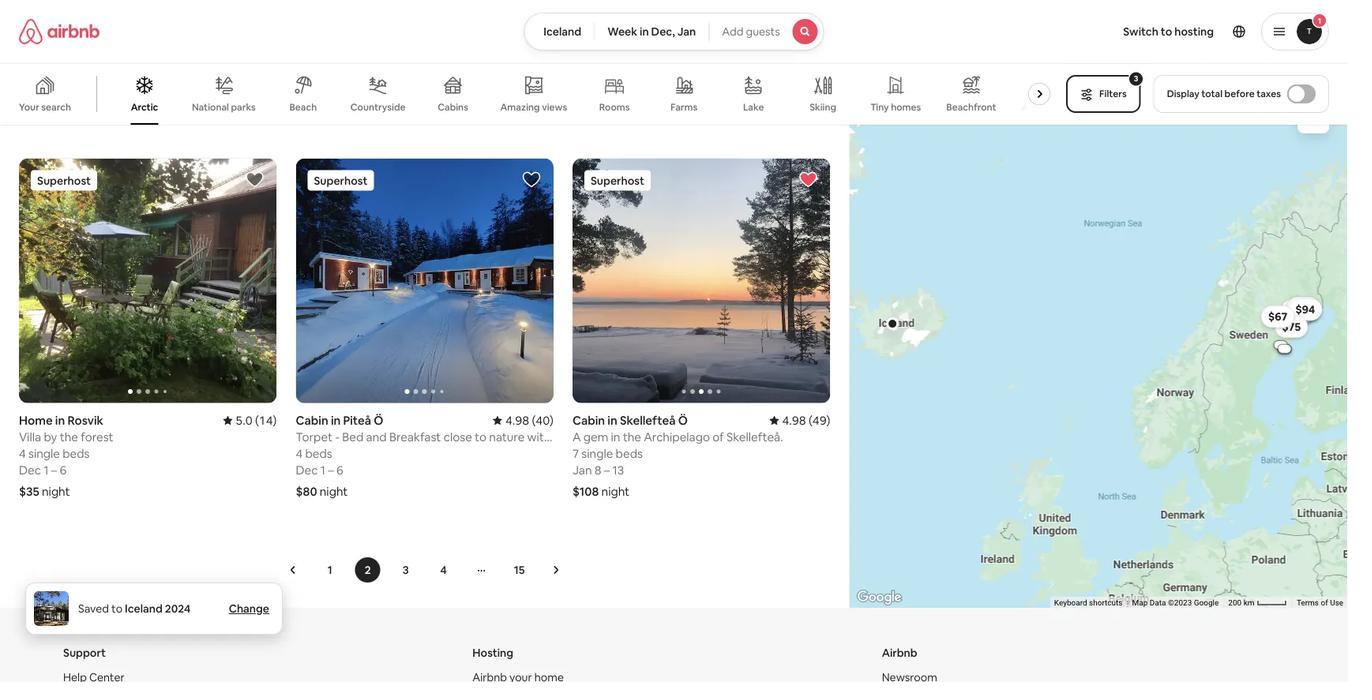 Task type: vqa. For each thing, say whether or not it's contained in the screenshot.
Cedar
no



Task type: describe. For each thing, give the bounding box(es) containing it.
(158)
[[802, 39, 831, 55]]

airbnb
[[882, 647, 918, 661]]

1 inside 1 dropdown button
[[1318, 15, 1322, 26]]

bed
[[67, 72, 89, 88]]

add to wishlist: cabin in piteå ö image
[[522, 171, 541, 190]]

ö for skellefteå
[[678, 413, 688, 428]]

4.98 for 4.98 (40)
[[506, 413, 529, 428]]

beds inside the home in rosvik villa by the forest 4 single beds dec 1 – 6 $35 night
[[63, 446, 90, 462]]

2024
[[165, 602, 191, 616]]

4.98 for 4.98 (49)
[[782, 413, 806, 428]]

week
[[608, 24, 638, 39]]

rural idyll near the airport. 2 beds dec 1 – 6 $103 night
[[296, 56, 438, 126]]

tiny homes
[[871, 101, 921, 113]]

add to wishlist: home in rosvik image
[[245, 171, 264, 190]]

cabin for cabin in skellefteå ö a gem in the archipelago of skellefteå. 7 single beds jan 8 – 13 $108 night
[[573, 413, 605, 428]]

– inside the home in rosvik villa by the forest 4 single beds dec 1 – 6 $35 night
[[51, 463, 57, 478]]

google
[[1194, 599, 1219, 608]]

1 link
[[317, 558, 343, 583]]

add guests button
[[709, 13, 825, 51]]

archipelago
[[644, 430, 710, 445]]

4.95
[[506, 39, 529, 55]]

piteå
[[343, 413, 371, 428]]

skiing
[[810, 101, 837, 113]]

double
[[26, 72, 64, 88]]

15
[[514, 564, 525, 578]]

switch
[[1124, 24, 1159, 39]]

near
[[349, 56, 374, 71]]

home
[[19, 413, 53, 428]]

group containing national parks
[[0, 63, 1088, 125]]

amazing views
[[501, 101, 567, 113]]

cottage
[[19, 39, 66, 55]]

$108 inside "cabin in skellefteå ö a gem in the archipelago of skellefteå. 7 single beds jan 8 – 13 $108 night"
[[573, 484, 599, 500]]

in for cabin in piteå ö
[[331, 413, 341, 428]]

jan inside "cabin in skellefteå ö a gem in the archipelago of skellefteå. 7 single beds jan 8 – 13 $108 night"
[[573, 463, 592, 478]]

gem
[[584, 430, 608, 445]]

display
[[1167, 88, 1200, 100]]

display total before taxes button
[[1154, 75, 1330, 113]]

4 for 4
[[441, 564, 447, 578]]

ö for piteå
[[374, 413, 384, 428]]

8 inside "cabin in skellefteå ö a gem in the archipelago of skellefteå. 7 single beds jan 8 – 13 $108 night"
[[595, 463, 602, 478]]

$81 button
[[1288, 297, 1320, 320]]

$80 inside 4 beds dec 1 – 6 $80 night
[[296, 484, 317, 500]]

2 inside rural idyll near the airport. 2 beds dec 1 – 6 $103 night
[[296, 72, 303, 88]]

2 link
[[355, 558, 381, 583]]

(21)
[[532, 39, 554, 55]]

jan inside tiny home in ålidhem cozy farmhouse 2 beds jan 8 – 13 $58 night
[[573, 89, 592, 104]]

guests
[[746, 24, 780, 39]]

beds inside 4 beds dec 1 – 6 $80 night
[[305, 446, 332, 462]]

$81 inside 1 double bed dec 1 – 6 $81 night
[[19, 110, 38, 126]]

farms
[[671, 101, 698, 113]]

cozy
[[573, 56, 600, 71]]

terms of use link
[[1297, 599, 1344, 608]]

group for cabin in skellefteå ö
[[315, 159, 831, 404]]

4 for 4 beds dec 1 – 6 $80 night
[[296, 446, 303, 462]]

night inside tiny home in ålidhem cozy farmhouse 2 beds jan 8 – 13 $58 night
[[596, 110, 624, 126]]

saved
[[78, 602, 109, 616]]

$80 button
[[1279, 303, 1314, 325]]

tiny for tiny home in ålidhem cozy farmhouse 2 beds jan 8 – 13 $58 night
[[573, 39, 596, 55]]

4.95 (21)
[[506, 39, 554, 55]]

to for hosting
[[1161, 24, 1173, 39]]

countryside
[[351, 101, 406, 113]]

tiny for tiny homes
[[871, 101, 889, 113]]

beach
[[289, 101, 317, 113]]

add
[[722, 24, 744, 39]]

$58
[[573, 110, 593, 126]]

cabin for cabin in piteå ö
[[296, 413, 328, 428]]

$52 button
[[1280, 302, 1314, 325]]

dec inside the home in rosvik villa by the forest 4 single beds dec 1 – 6 $35 night
[[19, 463, 41, 478]]

4.98 (49)
[[782, 413, 831, 428]]

zoom out image
[[1308, 112, 1320, 124]]

2 inside tiny home in ålidhem cozy farmhouse 2 beds jan 8 – 13 $58 night
[[573, 72, 579, 88]]

idyll
[[325, 56, 347, 71]]

200 km
[[1229, 599, 1257, 608]]

1 double bed dec 1 – 6 $81 night
[[19, 72, 89, 126]]

amazing for amazing pools
[[1022, 101, 1061, 113]]

$103 inside button
[[1290, 303, 1315, 318]]

switch to hosting
[[1124, 24, 1214, 39]]

cabins
[[438, 101, 468, 113]]

rural
[[296, 56, 323, 71]]

add guests
[[722, 24, 780, 39]]

to for iceland
[[111, 602, 123, 616]]

national parks
[[192, 101, 256, 113]]

$81 inside button
[[1295, 301, 1313, 316]]

night inside 1 double bed dec 1 – 6 $81 night
[[41, 110, 69, 126]]

– inside 1 double bed dec 1 – 6 $81 night
[[51, 89, 57, 104]]

$103 inside rural idyll near the airport. 2 beds dec 1 – 6 $103 night
[[296, 110, 322, 126]]

dec inside 4 beds dec 1 – 6 $80 night
[[296, 463, 318, 478]]

1 down double
[[44, 89, 49, 104]]

4.95 out of 5 average rating,  21 reviews image
[[493, 39, 554, 55]]

by
[[44, 430, 57, 445]]

(14)
[[255, 413, 277, 428]]

terms of use
[[1297, 599, 1344, 608]]

4.98 out of 5 average rating,  49 reviews image
[[770, 413, 831, 428]]

1 vertical spatial 3
[[403, 564, 409, 578]]

skellefteå
[[620, 413, 676, 428]]

keyboard shortcuts
[[1055, 599, 1123, 608]]

saved to iceland 2024
[[78, 602, 191, 616]]

support
[[63, 647, 106, 661]]

– inside rural idyll near the airport. 2 beds dec 1 – 6 $103 night
[[328, 89, 334, 104]]

change
[[229, 602, 269, 616]]

15 link
[[507, 558, 532, 583]]

total
[[1202, 88, 1223, 100]]

beds inside tiny home in ålidhem cozy farmhouse 2 beds jan 8 – 13 $58 night
[[582, 72, 609, 88]]

…
[[477, 561, 486, 575]]

night inside rural idyll near the airport. 2 beds dec 1 – 6 $103 night
[[324, 110, 353, 126]]

beds inside rural idyll near the airport. 2 beds dec 1 – 6 $103 night
[[305, 72, 332, 88]]

google image
[[854, 588, 906, 609]]

$103 button
[[1283, 299, 1322, 322]]

forest
[[81, 430, 113, 445]]

data
[[1150, 599, 1166, 608]]

4.92
[[775, 39, 799, 55]]

1 horizontal spatial 2
[[365, 564, 371, 578]]

luleå
[[80, 39, 110, 55]]

previous image
[[289, 566, 298, 575]]

arctic
[[131, 101, 158, 113]]

homes
[[891, 101, 921, 113]]

beachfront
[[947, 101, 997, 113]]

lake
[[743, 101, 764, 113]]

the inside the home in rosvik villa by the forest 4 single beds dec 1 – 6 $35 night
[[60, 430, 78, 445]]

$108 $67 $94
[[1268, 303, 1316, 324]]

group for cabin in piteå ö
[[296, 159, 554, 404]]

1 inside 1 link
[[328, 564, 332, 578]]

beds inside "cabin in skellefteå ö a gem in the archipelago of skellefteå. 7 single beds jan 8 – 13 $108 night"
[[616, 446, 643, 462]]

night inside "cabin in skellefteå ö a gem in the archipelago of skellefteå. 7 single beds jan 8 – 13 $108 night"
[[602, 484, 630, 500]]

profile element
[[844, 0, 1330, 63]]

night inside 4 beds dec 1 – 6 $80 night
[[320, 484, 348, 500]]



Task type: locate. For each thing, give the bounding box(es) containing it.
single inside "cabin in skellefteå ö a gem in the archipelago of skellefteå. 7 single beds jan 8 – 13 $108 night"
[[582, 446, 613, 462]]

4 inside the home in rosvik villa by the forest 4 single beds dec 1 – 6 $35 night
[[19, 446, 26, 462]]

jan right dec,
[[678, 24, 696, 39]]

a
[[573, 430, 581, 445]]

(49)
[[809, 413, 831, 428]]

jan inside button
[[678, 24, 696, 39]]

in up the farmhouse
[[633, 39, 643, 55]]

tiny up cozy
[[573, 39, 596, 55]]

2 4.98 from the left
[[782, 413, 806, 428]]

dec up $35 on the bottom of the page
[[19, 463, 41, 478]]

the right near
[[376, 56, 395, 71]]

0 horizontal spatial ö
[[112, 39, 122, 55]]

– inside tiny home in ålidhem cozy farmhouse 2 beds jan 8 – 13 $58 night
[[604, 89, 610, 104]]

0 vertical spatial tiny
[[573, 39, 596, 55]]

tiny inside tiny home in ålidhem cozy farmhouse 2 beds jan 8 – 13 $58 night
[[573, 39, 596, 55]]

in left dec,
[[640, 24, 649, 39]]

1 vertical spatial to
[[111, 602, 123, 616]]

1 horizontal spatial the
[[376, 56, 395, 71]]

ö
[[112, 39, 122, 55], [374, 413, 384, 428], [678, 413, 688, 428]]

1 13 from the top
[[613, 89, 624, 104]]

of
[[713, 430, 724, 445], [1321, 599, 1329, 608]]

– down cabin in piteå ö
[[328, 463, 334, 478]]

night right beach
[[324, 110, 353, 126]]

13 inside "cabin in skellefteå ö a gem in the archipelago of skellefteå. 7 single beds jan 8 – 13 $108 night"
[[613, 463, 624, 478]]

2 horizontal spatial 2
[[573, 72, 579, 88]]

6
[[60, 89, 67, 104], [337, 89, 343, 104], [60, 463, 67, 478], [337, 463, 343, 478]]

2 8 from the top
[[595, 463, 602, 478]]

ö right luleå
[[112, 39, 122, 55]]

tiny
[[573, 39, 596, 55], [871, 101, 889, 113]]

the down skellefteå
[[623, 430, 641, 445]]

1 horizontal spatial tiny
[[871, 101, 889, 113]]

tiny home in ålidhem cozy farmhouse 2 beds jan 8 – 13 $58 night
[[573, 39, 692, 126]]

in left luleå
[[68, 39, 78, 55]]

$75 button
[[1275, 316, 1308, 338]]

1 down by
[[44, 463, 49, 478]]

your search
[[19, 101, 71, 113]]

4 link
[[431, 558, 456, 583]]

1
[[1318, 15, 1322, 26], [19, 72, 24, 88], [44, 89, 49, 104], [321, 89, 325, 104], [44, 463, 49, 478], [321, 463, 325, 478], [328, 564, 332, 578]]

0 horizontal spatial iceland
[[125, 602, 163, 616]]

1 down cabin in piteå ö
[[321, 463, 325, 478]]

google map
showing 20 stays. including 1 saved stay. region
[[850, 51, 1349, 609]]

1 vertical spatial jan
[[573, 89, 592, 104]]

1 vertical spatial tiny
[[871, 101, 889, 113]]

jan up "$58"
[[573, 89, 592, 104]]

6 inside 1 double bed dec 1 – 6 $81 night
[[60, 89, 67, 104]]

2 13 from the top
[[613, 463, 624, 478]]

$80 inside button
[[1286, 307, 1307, 321]]

0 vertical spatial 8
[[595, 89, 602, 104]]

group
[[0, 63, 1088, 125], [19, 159, 277, 404], [296, 159, 554, 404], [315, 159, 831, 404]]

3 down switch
[[1134, 73, 1139, 84]]

7
[[573, 446, 579, 462]]

0 vertical spatial $108
[[1288, 304, 1313, 318]]

$35
[[19, 484, 39, 500]]

0 horizontal spatial $103
[[296, 110, 322, 126]]

night
[[41, 110, 69, 126], [324, 110, 353, 126], [596, 110, 624, 126], [42, 484, 70, 500], [320, 484, 348, 500], [602, 484, 630, 500]]

3
[[1134, 73, 1139, 84], [403, 564, 409, 578]]

beds down "rural"
[[305, 72, 332, 88]]

$67 button
[[1261, 306, 1295, 328]]

to inside profile element
[[1161, 24, 1173, 39]]

4.92 (158)
[[775, 39, 831, 55]]

4 down villa
[[19, 446, 26, 462]]

in inside button
[[640, 24, 649, 39]]

single down by
[[28, 446, 60, 462]]

4 down cabin in piteå ö
[[296, 446, 303, 462]]

$75
[[1282, 320, 1301, 334]]

terms
[[1297, 599, 1319, 608]]

cabin in piteå ö
[[296, 413, 384, 428]]

0 horizontal spatial cabin
[[296, 413, 328, 428]]

beds down skellefteå
[[616, 446, 643, 462]]

1 vertical spatial $108
[[573, 484, 599, 500]]

– down gem
[[604, 463, 610, 478]]

4.92 out of 5 average rating,  158 reviews image
[[763, 39, 831, 55]]

(40)
[[532, 413, 554, 428]]

dec down "rural"
[[296, 89, 318, 104]]

cabin left piteå
[[296, 413, 328, 428]]

1 vertical spatial $80
[[296, 484, 317, 500]]

0 horizontal spatial 3
[[403, 564, 409, 578]]

next image
[[551, 566, 561, 575]]

0 vertical spatial jan
[[678, 24, 696, 39]]

1 inside the home in rosvik villa by the forest 4 single beds dec 1 – 6 $35 night
[[44, 463, 49, 478]]

1 horizontal spatial $108
[[1288, 304, 1313, 318]]

2 horizontal spatial ö
[[678, 413, 688, 428]]

1 up zoom in icon
[[1318, 15, 1322, 26]]

1 vertical spatial $81
[[1295, 301, 1313, 316]]

beds down cozy
[[582, 72, 609, 88]]

dec,
[[651, 24, 675, 39]]

ö for luleå
[[112, 39, 122, 55]]

cottage in luleå ö
[[19, 39, 122, 55]]

zoom in image
[[1308, 79, 1320, 92]]

– right beach
[[328, 89, 334, 104]]

$94 button
[[1289, 299, 1323, 321]]

1 horizontal spatial single
[[582, 446, 613, 462]]

in for week in dec, jan
[[640, 24, 649, 39]]

2 horizontal spatial the
[[623, 430, 641, 445]]

of inside "cabin in skellefteå ö a gem in the archipelago of skellefteå. 7 single beds jan 8 – 13 $108 night"
[[713, 430, 724, 445]]

pools
[[1063, 101, 1088, 113]]

display total before taxes
[[1167, 88, 1281, 100]]

in for cottage in luleå ö
[[68, 39, 78, 55]]

use
[[1331, 599, 1344, 608]]

200
[[1229, 599, 1242, 608]]

3 right 2 link
[[403, 564, 409, 578]]

dec down double
[[19, 89, 41, 104]]

– down double
[[51, 89, 57, 104]]

shortcuts
[[1089, 599, 1123, 608]]

0 horizontal spatial amazing
[[501, 101, 540, 113]]

8 down cozy
[[595, 89, 602, 104]]

$94
[[1296, 303, 1316, 317]]

in up by
[[55, 413, 65, 428]]

night right $35 on the bottom of the page
[[42, 484, 70, 500]]

in left piteå
[[331, 413, 341, 428]]

1 vertical spatial 8
[[595, 463, 602, 478]]

8 down gem
[[595, 463, 602, 478]]

0 vertical spatial $80
[[1286, 307, 1307, 321]]

beds
[[305, 72, 332, 88], [582, 72, 609, 88], [63, 446, 90, 462], [305, 446, 332, 462], [616, 446, 643, 462]]

1 vertical spatial of
[[1321, 599, 1329, 608]]

1 inside 4 beds dec 1 – 6 $80 night
[[321, 463, 325, 478]]

home in rosvik villa by the forest 4 single beds dec 1 – 6 $35 night
[[19, 413, 113, 500]]

in for cabin in skellefteå ö a gem in the archipelago of skellefteå. 7 single beds jan 8 – 13 $108 night
[[608, 413, 618, 428]]

2 down cozy
[[573, 72, 579, 88]]

13 down skellefteå
[[613, 463, 624, 478]]

single inside the home in rosvik villa by the forest 4 single beds dec 1 – 6 $35 night
[[28, 446, 60, 462]]

0 vertical spatial iceland
[[544, 24, 582, 39]]

night inside the home in rosvik villa by the forest 4 single beds dec 1 – 6 $35 night
[[42, 484, 70, 500]]

keyboard
[[1055, 599, 1088, 608]]

1 horizontal spatial cabin
[[573, 413, 605, 428]]

2 right 1 link
[[365, 564, 371, 578]]

none search field containing iceland
[[524, 13, 825, 51]]

1 vertical spatial 13
[[613, 463, 624, 478]]

1 right beach
[[321, 89, 325, 104]]

1 cabin from the left
[[296, 413, 328, 428]]

$108
[[1288, 304, 1313, 318], [573, 484, 599, 500]]

0 horizontal spatial of
[[713, 430, 724, 445]]

13
[[613, 89, 624, 104], [613, 463, 624, 478]]

0 horizontal spatial to
[[111, 602, 123, 616]]

ö right piteå
[[374, 413, 384, 428]]

1 single from the left
[[28, 446, 60, 462]]

home
[[598, 39, 630, 55]]

in inside tiny home in ålidhem cozy farmhouse 2 beds jan 8 – 13 $58 night
[[633, 39, 643, 55]]

0 horizontal spatial $81
[[19, 110, 38, 126]]

night right your
[[41, 110, 69, 126]]

1 horizontal spatial amazing
[[1022, 101, 1061, 113]]

dec inside 1 double bed dec 1 – 6 $81 night
[[19, 89, 41, 104]]

villa
[[19, 430, 41, 445]]

night right "$58"
[[596, 110, 624, 126]]

iceland inside button
[[544, 24, 582, 39]]

1 vertical spatial $103
[[1290, 303, 1315, 318]]

jan
[[678, 24, 696, 39], [573, 89, 592, 104], [573, 463, 592, 478]]

week in dec, jan button
[[594, 13, 710, 51]]

$103
[[296, 110, 322, 126], [1290, 303, 1315, 318]]

0 horizontal spatial 4.98
[[506, 413, 529, 428]]

in right gem
[[611, 430, 620, 445]]

2 vertical spatial jan
[[573, 463, 592, 478]]

1 horizontal spatial 3
[[1134, 73, 1139, 84]]

0 horizontal spatial $80
[[296, 484, 317, 500]]

1 horizontal spatial 4
[[296, 446, 303, 462]]

2 cabin from the left
[[573, 413, 605, 428]]

amazing for amazing views
[[501, 101, 540, 113]]

iceland up (21)
[[544, 24, 582, 39]]

13 inside tiny home in ålidhem cozy farmhouse 2 beds jan 8 – 13 $58 night
[[613, 89, 624, 104]]

1 left double
[[19, 72, 24, 88]]

– down by
[[51, 463, 57, 478]]

cabin up gem
[[573, 413, 605, 428]]

0 vertical spatial $103
[[296, 110, 322, 126]]

filters button
[[1067, 75, 1141, 113]]

the right by
[[60, 430, 78, 445]]

in for home in rosvik villa by the forest 4 single beds dec 1 – 6 $35 night
[[55, 413, 65, 428]]

1 horizontal spatial $103
[[1290, 303, 1315, 318]]

1 8 from the top
[[595, 89, 602, 104]]

in inside the home in rosvik villa by the forest 4 single beds dec 1 – 6 $35 night
[[55, 413, 65, 428]]

iceland left '2024'
[[125, 602, 163, 616]]

parks
[[231, 101, 256, 113]]

0 horizontal spatial the
[[60, 430, 78, 445]]

views
[[542, 101, 567, 113]]

your
[[19, 101, 39, 113]]

$108 inside $108 $67 $94
[[1288, 304, 1313, 318]]

6 inside rural idyll near the airport. 2 beds dec 1 – 6 $103 night
[[337, 89, 343, 104]]

0 vertical spatial 3
[[1134, 73, 1139, 84]]

to
[[1161, 24, 1173, 39], [111, 602, 123, 616]]

4.98 left (40)
[[506, 413, 529, 428]]

4.98 left (49)
[[782, 413, 806, 428]]

amazing
[[501, 101, 540, 113], [1022, 101, 1061, 113]]

to right saved at the left bottom of the page
[[111, 602, 123, 616]]

night down cabin in piteå ö
[[320, 484, 348, 500]]

5.0 out of 5 average rating,  14 reviews image
[[223, 413, 277, 428]]

6 inside the home in rosvik villa by the forest 4 single beds dec 1 – 6 $35 night
[[60, 463, 67, 478]]

ö inside "cabin in skellefteå ö a gem in the archipelago of skellefteå. 7 single beds jan 8 – 13 $108 night"
[[678, 413, 688, 428]]

dec down cabin in piteå ö
[[296, 463, 318, 478]]

hosting
[[1175, 24, 1214, 39]]

0 horizontal spatial 4
[[19, 446, 26, 462]]

2 single from the left
[[582, 446, 613, 462]]

amazing left pools
[[1022, 101, 1061, 113]]

cabin inside "cabin in skellefteå ö a gem in the archipelago of skellefteå. 7 single beds jan 8 – 13 $108 night"
[[573, 413, 605, 428]]

jan down 7
[[573, 463, 592, 478]]

0 horizontal spatial $108
[[573, 484, 599, 500]]

1 inside rural idyll near the airport. 2 beds dec 1 – 6 $103 night
[[321, 89, 325, 104]]

1 horizontal spatial of
[[1321, 599, 1329, 608]]

0 horizontal spatial 2
[[296, 72, 303, 88]]

amazing pools
[[1022, 101, 1088, 113]]

filters
[[1100, 88, 1127, 100]]

map data ©2023 google
[[1132, 599, 1219, 608]]

airport.
[[397, 56, 438, 71]]

None search field
[[524, 13, 825, 51]]

of left use
[[1321, 599, 1329, 608]]

iceland
[[544, 24, 582, 39], [125, 602, 163, 616]]

2 down "rural"
[[296, 72, 303, 88]]

6 inside 4 beds dec 1 – 6 $80 night
[[337, 463, 343, 478]]

tiny inside group
[[871, 101, 889, 113]]

search
[[41, 101, 71, 113]]

rosvik
[[67, 413, 103, 428]]

cabin in skellefteå ö a gem in the archipelago of skellefteå. 7 single beds jan 8 – 13 $108 night
[[573, 413, 784, 500]]

single down gem
[[582, 446, 613, 462]]

in up gem
[[608, 413, 618, 428]]

0 horizontal spatial tiny
[[573, 39, 596, 55]]

2
[[296, 72, 303, 88], [573, 72, 579, 88], [365, 564, 371, 578]]

change button
[[229, 602, 269, 616]]

4 right 3 link
[[441, 564, 447, 578]]

4 inside 4 beds dec 1 – 6 $80 night
[[296, 446, 303, 462]]

single
[[28, 446, 60, 462], [582, 446, 613, 462]]

0 horizontal spatial single
[[28, 446, 60, 462]]

amazing left views
[[501, 101, 540, 113]]

$67
[[1268, 310, 1288, 324]]

night down gem
[[602, 484, 630, 500]]

1 horizontal spatial 4.98
[[782, 413, 806, 428]]

1 horizontal spatial $81
[[1295, 301, 1313, 316]]

– inside 4 beds dec 1 – 6 $80 night
[[328, 463, 334, 478]]

1 horizontal spatial $80
[[1286, 307, 1307, 321]]

4.98
[[506, 413, 529, 428], [782, 413, 806, 428]]

1 horizontal spatial ö
[[374, 413, 384, 428]]

0 vertical spatial 13
[[613, 89, 624, 104]]

of left skellefteå.
[[713, 430, 724, 445]]

0 vertical spatial of
[[713, 430, 724, 445]]

tiny left homes
[[871, 101, 889, 113]]

iceland button
[[524, 13, 595, 51]]

8 inside tiny home in ålidhem cozy farmhouse 2 beds jan 8 – 13 $58 night
[[595, 89, 602, 104]]

5.0 (14)
[[236, 413, 277, 428]]

4.98 (40)
[[506, 413, 554, 428]]

group for home in rosvik
[[19, 159, 277, 404]]

dec inside rural idyll near the airport. 2 beds dec 1 – 6 $103 night
[[296, 89, 318, 104]]

$52
[[1287, 306, 1306, 321]]

map
[[1132, 599, 1148, 608]]

2 horizontal spatial 4
[[441, 564, 447, 578]]

©2023
[[1168, 599, 1192, 608]]

remove from wishlist: cabin in skellefteå ö image
[[799, 171, 818, 190]]

1 horizontal spatial to
[[1161, 24, 1173, 39]]

ö up archipelago
[[678, 413, 688, 428]]

3 link
[[393, 558, 418, 583]]

1 vertical spatial iceland
[[125, 602, 163, 616]]

13 down the farmhouse
[[613, 89, 624, 104]]

to right switch
[[1161, 24, 1173, 39]]

0 vertical spatial $81
[[19, 110, 38, 126]]

0 vertical spatial to
[[1161, 24, 1173, 39]]

beds down forest
[[63, 446, 90, 462]]

4.98 out of 5 average rating,  40 reviews image
[[493, 413, 554, 428]]

1 4.98 from the left
[[506, 413, 529, 428]]

the inside rural idyll near the airport. 2 beds dec 1 – 6 $103 night
[[376, 56, 395, 71]]

1 right previous image
[[328, 564, 332, 578]]

the inside "cabin in skellefteå ö a gem in the archipelago of skellefteå. 7 single beds jan 8 – 13 $108 night"
[[623, 430, 641, 445]]

– inside "cabin in skellefteå ö a gem in the archipelago of skellefteå. 7 single beds jan 8 – 13 $108 night"
[[604, 463, 610, 478]]

4 beds dec 1 – 6 $80 night
[[296, 446, 348, 500]]

1 horizontal spatial iceland
[[544, 24, 582, 39]]

beds down cabin in piteå ö
[[305, 446, 332, 462]]

– down the farmhouse
[[604, 89, 610, 104]]



